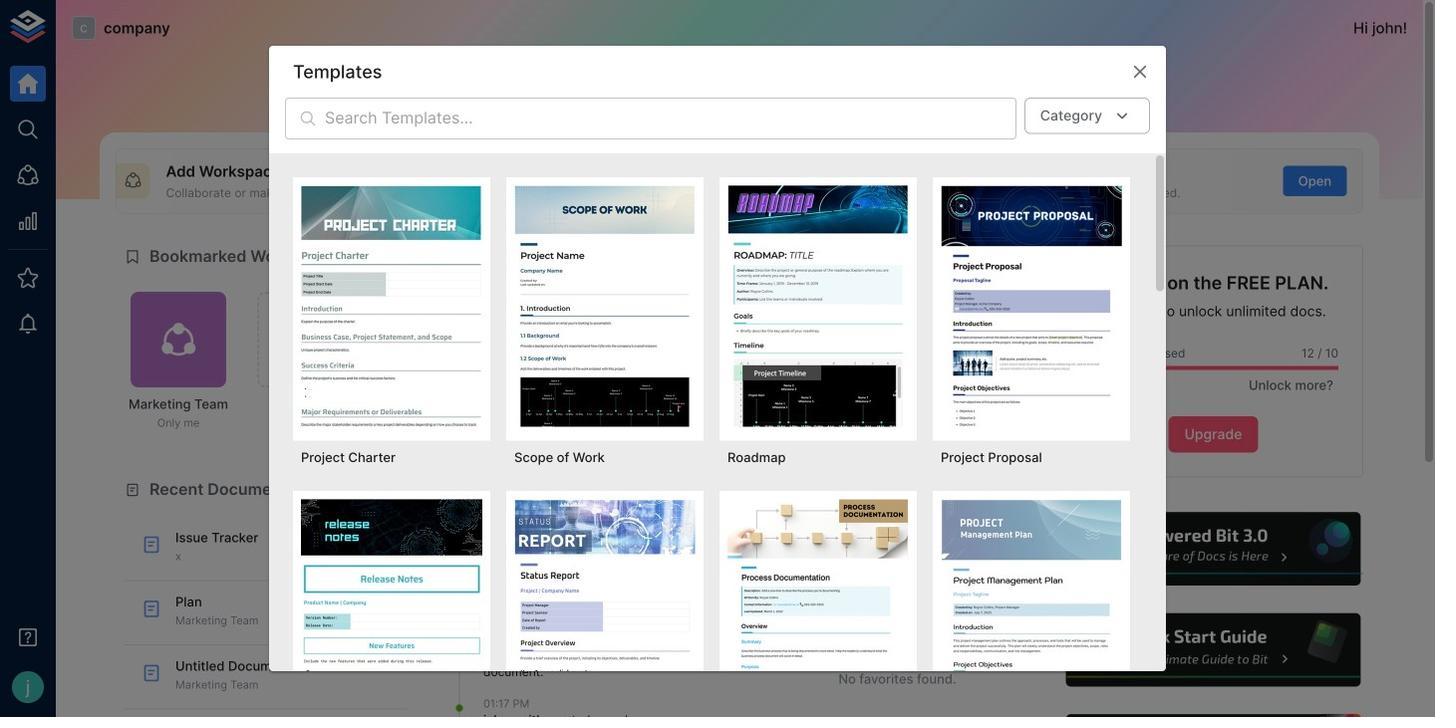 Task type: describe. For each thing, give the bounding box(es) containing it.
roadmap image
[[728, 185, 909, 427]]

1 help image from the top
[[1063, 510, 1363, 589]]

scope of work image
[[514, 185, 696, 427]]

status report image
[[514, 499, 696, 718]]

process documentation image
[[728, 499, 909, 718]]



Task type: locate. For each thing, give the bounding box(es) containing it.
project charter image
[[301, 185, 482, 427]]

help image
[[1063, 510, 1363, 589], [1063, 611, 1363, 690], [1063, 712, 1363, 718]]

2 vertical spatial help image
[[1063, 712, 1363, 718]]

dialog
[[269, 46, 1166, 718]]

project management plan image
[[941, 499, 1122, 718]]

1 vertical spatial help image
[[1063, 611, 1363, 690]]

3 help image from the top
[[1063, 712, 1363, 718]]

release notes image
[[301, 499, 482, 718]]

project proposal image
[[941, 185, 1122, 427]]

Search Templates... text field
[[325, 98, 1016, 140]]

2 help image from the top
[[1063, 611, 1363, 690]]

0 vertical spatial help image
[[1063, 510, 1363, 589]]



Task type: vqa. For each thing, say whether or not it's contained in the screenshot.
Favorite ICON
no



